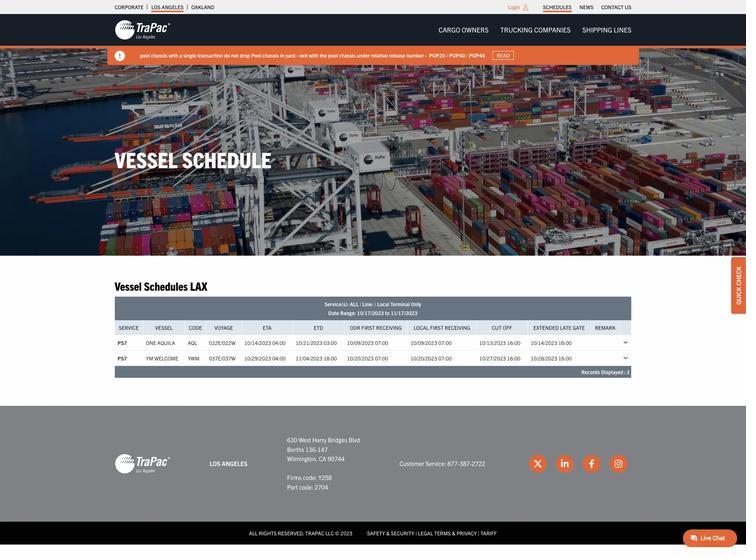 Task type: describe. For each thing, give the bounding box(es) containing it.
10/17/2023
[[357, 310, 384, 317]]

2023
[[341, 530, 353, 537]]

customer
[[400, 460, 425, 468]]

shipping lines
[[583, 25, 632, 34]]

0 horizontal spatial los
[[151, 4, 161, 10]]

check
[[736, 267, 743, 286]]

lax
[[190, 279, 208, 293]]

records displayed : 2
[[582, 369, 630, 376]]

wilmington,
[[287, 456, 318, 463]]

2
[[627, 369, 630, 376]]

shipping
[[583, 25, 613, 34]]

west
[[299, 437, 311, 444]]

drop
[[240, 52, 250, 59]]

quick
[[736, 287, 743, 305]]

contact us
[[602, 4, 632, 10]]

tariff link
[[481, 530, 497, 537]]

pop40
[[449, 52, 465, 59]]

etd
[[314, 325, 323, 331]]

1 horizontal spatial angeles
[[222, 460, 248, 468]]

2 10/09/2023 from the left
[[411, 340, 438, 346]]

0 horizontal spatial schedules
[[144, 279, 188, 293]]

legal
[[418, 530, 433, 537]]

04:00 for 10/14/2023 04:00
[[272, 340, 286, 346]]

gate
[[573, 325, 585, 331]]

aql
[[188, 340, 197, 346]]

10/13/2023 16:00
[[480, 340, 521, 346]]

all
[[249, 530, 258, 537]]

extended
[[534, 325, 559, 331]]

trucking
[[501, 25, 533, 34]]

2 with from the left
[[309, 52, 319, 59]]

ywm
[[188, 355, 200, 362]]

records
[[582, 369, 600, 376]]

136-
[[306, 446, 318, 454]]

late
[[561, 325, 572, 331]]

transaction
[[197, 52, 223, 59]]

terms
[[435, 530, 451, 537]]

release
[[389, 52, 405, 59]]

only
[[411, 301, 422, 308]]

rights
[[259, 530, 277, 537]]

one
[[146, 340, 156, 346]]

387-
[[460, 460, 472, 468]]

oakland
[[192, 4, 215, 10]]

y258
[[319, 475, 332, 482]]

10/14/2023 for 10/14/2023 04:00
[[245, 340, 271, 346]]

reserved.
[[278, 530, 304, 537]]

cut
[[492, 325, 502, 331]]

ym
[[146, 355, 153, 362]]

1 vertical spatial code:
[[299, 484, 314, 491]]

corporate link
[[115, 2, 144, 12]]

local inside service(s): all | line: | local terminal only date range: 10/17/2023 to 11/17/2023
[[377, 301, 390, 308]]

10/14/2023 for 10/14/2023 16:00
[[531, 340, 558, 346]]

ca
[[319, 456, 327, 463]]

blvd
[[349, 437, 360, 444]]

lines
[[614, 25, 632, 34]]

2 10/20/2023 07:00 from the left
[[411, 355, 452, 362]]

customer service: 877-387-2722
[[400, 460, 486, 468]]

0 vertical spatial los angeles
[[151, 4, 184, 10]]

630 west harry bridges blvd berths 136-147 wilmington, ca 90744
[[287, 437, 360, 463]]

10/29/2023 04:00
[[245, 355, 286, 362]]

022e/022w
[[209, 340, 236, 346]]

16:00 for 10/14/2023 16:00
[[559, 340, 572, 346]]

news
[[580, 4, 594, 10]]

read
[[497, 52, 510, 59]]

2 10/20/2023 from the left
[[411, 355, 438, 362]]

line:
[[363, 301, 374, 308]]

yard
[[286, 52, 295, 59]]

pop45
[[469, 52, 485, 59]]

displayed
[[602, 369, 624, 376]]

safety & security | legal terms & privacy | tariff
[[367, 530, 497, 537]]

1 & from the left
[[387, 530, 390, 537]]

login link
[[509, 4, 521, 10]]

under
[[357, 52, 370, 59]]

2 chassis from the left
[[262, 52, 279, 59]]

solid image
[[115, 51, 125, 61]]

service:
[[426, 460, 447, 468]]

0 vertical spatial schedules
[[544, 4, 572, 10]]

pop20
[[429, 52, 445, 59]]

1 with from the left
[[169, 52, 178, 59]]

1 - from the left
[[297, 52, 298, 59]]

menu bar containing schedules
[[540, 2, 636, 12]]

147
[[318, 446, 328, 454]]

2 pool from the left
[[328, 52, 338, 59]]

10/29/2023
[[245, 355, 271, 362]]

schedule
[[182, 146, 272, 173]]

date
[[329, 310, 339, 317]]

1 / from the left
[[447, 52, 448, 59]]

extended late gate
[[534, 325, 585, 331]]

single
[[183, 52, 196, 59]]

| right line:
[[375, 301, 376, 308]]

1 pool from the left
[[140, 52, 150, 59]]

welcome
[[155, 355, 179, 362]]

1 10/09/2023 from the left
[[347, 340, 374, 346]]

first for odr
[[362, 325, 375, 331]]

bridges
[[328, 437, 348, 444]]

2 vertical spatial vessel
[[155, 325, 173, 331]]

companies
[[535, 25, 571, 34]]

port
[[287, 484, 298, 491]]

03:00
[[324, 340, 337, 346]]

quick check link
[[732, 257, 747, 314]]

terminal
[[391, 301, 410, 308]]

harry
[[313, 437, 327, 444]]

local first receiving
[[414, 325, 471, 331]]

18:00
[[324, 355, 337, 362]]



Task type: locate. For each thing, give the bounding box(es) containing it.
with left a
[[169, 52, 178, 59]]

0 vertical spatial vessel
[[115, 146, 178, 173]]

0 horizontal spatial &
[[387, 530, 390, 537]]

0 horizontal spatial angeles
[[162, 4, 184, 10]]

light image
[[524, 4, 529, 10]]

1 10/20/2023 from the left
[[347, 355, 374, 362]]

1 10/14/2023 from the left
[[245, 340, 271, 346]]

0 vertical spatial ps7
[[118, 340, 127, 346]]

read link
[[493, 51, 514, 60]]

16:00 down the "10/14/2023 16:00"
[[559, 355, 572, 362]]

vessel schedule
[[115, 146, 272, 173]]

0 horizontal spatial first
[[362, 325, 375, 331]]

safety & security link
[[367, 530, 415, 537]]

0 vertical spatial los angeles image
[[115, 20, 170, 40]]

90744
[[328, 456, 345, 463]]

2 & from the left
[[452, 530, 456, 537]]

1 horizontal spatial first
[[430, 325, 444, 331]]

10/20/2023 07:00 down local first receiving
[[411, 355, 452, 362]]

2 first from the left
[[430, 325, 444, 331]]

0 horizontal spatial 10/20/2023
[[347, 355, 374, 362]]

pool chassis with a single transaction  do not drop pool chassis in yard -  exit with the pool chassis under relative release number -  pop20 / pop40 / pop45
[[140, 52, 485, 59]]

2 10/09/2023 07:00 from the left
[[411, 340, 452, 346]]

legal terms & privacy link
[[418, 530, 477, 537]]

2 10/14/2023 from the left
[[531, 340, 558, 346]]

vessel for vessel schedule
[[115, 146, 178, 173]]

1 horizontal spatial &
[[452, 530, 456, 537]]

10/09/2023 07:00 down odr first receiving
[[347, 340, 389, 346]]

cargo owners link
[[433, 22, 495, 37]]

ps7 for one aquila
[[118, 340, 127, 346]]

with
[[169, 52, 178, 59], [309, 52, 319, 59]]

10/20/2023 right 18:00
[[347, 355, 374, 362]]

2 los angeles image from the top
[[115, 454, 170, 475]]

login
[[509, 4, 521, 10]]

| left tariff link
[[478, 530, 480, 537]]

exit
[[300, 52, 308, 59]]

2 04:00 from the top
[[272, 355, 286, 362]]

10/09/2023 down local first receiving
[[411, 340, 438, 346]]

cut off
[[492, 325, 513, 331]]

- left exit
[[297, 52, 298, 59]]

877-
[[448, 460, 460, 468]]

vessel schedules lax
[[115, 279, 208, 293]]

10/09/2023 down odr
[[347, 340, 374, 346]]

cargo
[[439, 25, 461, 34]]

menu bar down 'light' icon
[[433, 22, 638, 37]]

0 vertical spatial code:
[[303, 475, 317, 482]]

1 vertical spatial schedules
[[144, 279, 188, 293]]

2 receiving from the left
[[445, 325, 471, 331]]

service
[[119, 325, 139, 331]]

number
[[407, 52, 424, 59]]

ps7 down the "service"
[[118, 340, 127, 346]]

menu bar containing cargo owners
[[433, 22, 638, 37]]

odr first receiving
[[350, 325, 402, 331]]

10/09/2023 07:00 down local first receiving
[[411, 340, 452, 346]]

10/28/2023 16:00
[[531, 355, 572, 362]]

/
[[447, 52, 448, 59], [467, 52, 468, 59]]

first for local
[[430, 325, 444, 331]]

footer
[[0, 406, 747, 545]]

0 vertical spatial local
[[377, 301, 390, 308]]

0 horizontal spatial 10/20/2023 07:00
[[347, 355, 389, 362]]

16:00 down late in the bottom right of the page
[[559, 340, 572, 346]]

10/20/2023
[[347, 355, 374, 362], [411, 355, 438, 362]]

pool right solid icon
[[140, 52, 150, 59]]

first
[[362, 325, 375, 331], [430, 325, 444, 331]]

16:00 for 10/28/2023 16:00
[[559, 355, 572, 362]]

1 horizontal spatial /
[[467, 52, 468, 59]]

chassis left a
[[151, 52, 167, 59]]

1 horizontal spatial 10/20/2023
[[411, 355, 438, 362]]

2 ps7 from the top
[[118, 355, 127, 362]]

0 vertical spatial 04:00
[[272, 340, 286, 346]]

1 vertical spatial menu bar
[[433, 22, 638, 37]]

contact
[[602, 4, 624, 10]]

10/14/2023 down extended at right
[[531, 340, 558, 346]]

1 vertical spatial vessel
[[115, 279, 142, 293]]

quick check
[[736, 267, 743, 305]]

banner containing cargo owners
[[0, 14, 747, 65]]

- right number
[[425, 52, 427, 59]]

16:00 down 10/13/2023 16:00
[[508, 355, 521, 362]]

1 los angeles image from the top
[[115, 20, 170, 40]]

1 horizontal spatial los angeles
[[210, 460, 248, 468]]

/ left the pop40
[[447, 52, 448, 59]]

1 horizontal spatial with
[[309, 52, 319, 59]]

with left the
[[309, 52, 319, 59]]

code: right port
[[299, 484, 314, 491]]

service(s): all | line: | local terminal only date range: 10/17/2023 to 11/17/2023
[[325, 301, 422, 317]]

1 vertical spatial 04:00
[[272, 355, 286, 362]]

04:00 up 10/29/2023 04:00 on the bottom
[[272, 340, 286, 346]]

trucking companies
[[501, 25, 571, 34]]

1 vertical spatial ps7
[[118, 355, 127, 362]]

firms code:  y258 port code:  2704
[[287, 475, 332, 491]]

1 10/09/2023 07:00 from the left
[[347, 340, 389, 346]]

2 / from the left
[[467, 52, 468, 59]]

10/14/2023 up 10/29/2023
[[245, 340, 271, 346]]

footer containing 630 west harry bridges blvd
[[0, 406, 747, 545]]

privacy
[[457, 530, 477, 537]]

|
[[360, 301, 362, 308], [375, 301, 376, 308], [416, 530, 417, 537], [478, 530, 480, 537]]

3 chassis from the left
[[339, 52, 356, 59]]

schedules left 'lax'
[[144, 279, 188, 293]]

10/14/2023 04:00
[[245, 340, 286, 346]]

0 horizontal spatial 10/14/2023
[[245, 340, 271, 346]]

0 horizontal spatial 10/09/2023 07:00
[[347, 340, 389, 346]]

1 horizontal spatial 10/14/2023
[[531, 340, 558, 346]]

1 horizontal spatial 10/20/2023 07:00
[[411, 355, 452, 362]]

16:00 for 10/13/2023 16:00
[[508, 340, 521, 346]]

eta
[[263, 325, 272, 331]]

berths
[[287, 446, 304, 454]]

0 horizontal spatial los angeles
[[151, 4, 184, 10]]

1 horizontal spatial -
[[425, 52, 427, 59]]

16:00 down "off"
[[508, 340, 521, 346]]

trucking companies link
[[495, 22, 577, 37]]

code
[[189, 325, 202, 331]]

chassis left under
[[339, 52, 356, 59]]

all
[[350, 301, 359, 308]]

1 chassis from the left
[[151, 52, 167, 59]]

04:00
[[272, 340, 286, 346], [272, 355, 286, 362]]

schedules
[[544, 4, 572, 10], [144, 279, 188, 293]]

1 horizontal spatial 10/09/2023 07:00
[[411, 340, 452, 346]]

:
[[625, 369, 626, 376]]

chassis left in
[[262, 52, 279, 59]]

menu bar up shipping at the right
[[540, 2, 636, 12]]

04:00 for 10/29/2023 04:00
[[272, 355, 286, 362]]

0 horizontal spatial /
[[447, 52, 448, 59]]

banner
[[0, 14, 747, 65]]

angeles inside los angeles link
[[162, 4, 184, 10]]

aquila
[[157, 340, 175, 346]]

vessel
[[115, 146, 178, 173], [115, 279, 142, 293], [155, 325, 173, 331]]

16:00 for 10/27/2023 16:00
[[508, 355, 521, 362]]

vessel for vessel schedules lax
[[115, 279, 142, 293]]

0 horizontal spatial chassis
[[151, 52, 167, 59]]

pool right the
[[328, 52, 338, 59]]

1 vertical spatial los
[[210, 460, 221, 468]]

remark
[[596, 325, 616, 331]]

2 horizontal spatial chassis
[[339, 52, 356, 59]]

pool
[[251, 52, 261, 59]]

0 horizontal spatial receiving
[[377, 325, 402, 331]]

us
[[625, 4, 632, 10]]

1 vertical spatial los angeles
[[210, 460, 248, 468]]

1 horizontal spatial 10/09/2023
[[411, 340, 438, 346]]

0 horizontal spatial pool
[[140, 52, 150, 59]]

ps7
[[118, 340, 127, 346], [118, 355, 127, 362]]

1 receiving from the left
[[377, 325, 402, 331]]

1 vertical spatial angeles
[[222, 460, 248, 468]]

1 horizontal spatial los
[[210, 460, 221, 468]]

receiving for local first receiving
[[445, 325, 471, 331]]

11/04/2023 18:00
[[296, 355, 337, 362]]

to
[[385, 310, 390, 317]]

local down 11/17/2023 at bottom
[[414, 325, 429, 331]]

in
[[280, 52, 284, 59]]

1 10/20/2023 07:00 from the left
[[347, 355, 389, 362]]

2722
[[472, 460, 486, 468]]

1 horizontal spatial pool
[[328, 52, 338, 59]]

-
[[297, 52, 298, 59], [425, 52, 427, 59]]

tariff
[[481, 530, 497, 537]]

0 horizontal spatial with
[[169, 52, 178, 59]]

code: up 2704
[[303, 475, 317, 482]]

los angeles image
[[115, 20, 170, 40], [115, 454, 170, 475]]

11/17/2023
[[391, 310, 418, 317]]

0 horizontal spatial 10/09/2023
[[347, 340, 374, 346]]

schedules link
[[544, 2, 572, 12]]

pool
[[140, 52, 150, 59], [328, 52, 338, 59]]

04:00 down 10/14/2023 04:00
[[272, 355, 286, 362]]

oakland link
[[192, 2, 215, 12]]

1 horizontal spatial chassis
[[262, 52, 279, 59]]

receiving for odr first receiving
[[377, 325, 402, 331]]

schedules up companies
[[544, 4, 572, 10]]

10/14/2023 16:00
[[531, 340, 572, 346]]

& right "terms"
[[452, 530, 456, 537]]

service(s):
[[325, 301, 349, 308]]

10/20/2023 07:00
[[347, 355, 389, 362], [411, 355, 452, 362]]

2704
[[315, 484, 328, 491]]

0 vertical spatial angeles
[[162, 4, 184, 10]]

contact us link
[[602, 2, 632, 12]]

one aquila
[[146, 340, 175, 346]]

1 horizontal spatial receiving
[[445, 325, 471, 331]]

local
[[377, 301, 390, 308], [414, 325, 429, 331]]

menu bar
[[540, 2, 636, 12], [433, 22, 638, 37]]

owners
[[462, 25, 489, 34]]

2 - from the left
[[425, 52, 427, 59]]

10/21/2023
[[296, 340, 323, 346]]

10/20/2023 07:00 down odr first receiving
[[347, 355, 389, 362]]

firms
[[287, 475, 302, 482]]

10/09/2023 07:00
[[347, 340, 389, 346], [411, 340, 452, 346]]

ps7 for ym welcome
[[118, 355, 127, 362]]

& right safety
[[387, 530, 390, 537]]

| left "legal"
[[416, 530, 417, 537]]

angeles
[[162, 4, 184, 10], [222, 460, 248, 468]]

local up to
[[377, 301, 390, 308]]

0 vertical spatial menu bar
[[540, 2, 636, 12]]

1 first from the left
[[362, 325, 375, 331]]

/ left pop45 at the right of the page
[[467, 52, 468, 59]]

receiving
[[377, 325, 402, 331], [445, 325, 471, 331]]

0 horizontal spatial local
[[377, 301, 390, 308]]

1 vertical spatial los angeles image
[[115, 454, 170, 475]]

1 ps7 from the top
[[118, 340, 127, 346]]

1 vertical spatial local
[[414, 325, 429, 331]]

1 04:00 from the top
[[272, 340, 286, 346]]

| right all
[[360, 301, 362, 308]]

0 vertical spatial los
[[151, 4, 161, 10]]

10/21/2023 03:00
[[296, 340, 337, 346]]

ps7 left 'ym'
[[118, 355, 127, 362]]

630
[[287, 437, 298, 444]]

10/20/2023 down local first receiving
[[411, 355, 438, 362]]

037e/037w
[[209, 355, 236, 362]]

voyage
[[215, 325, 233, 331]]

0 horizontal spatial -
[[297, 52, 298, 59]]

1 horizontal spatial schedules
[[544, 4, 572, 10]]

1 horizontal spatial local
[[414, 325, 429, 331]]



Task type: vqa. For each thing, say whether or not it's contained in the screenshot.
Remark at right
yes



